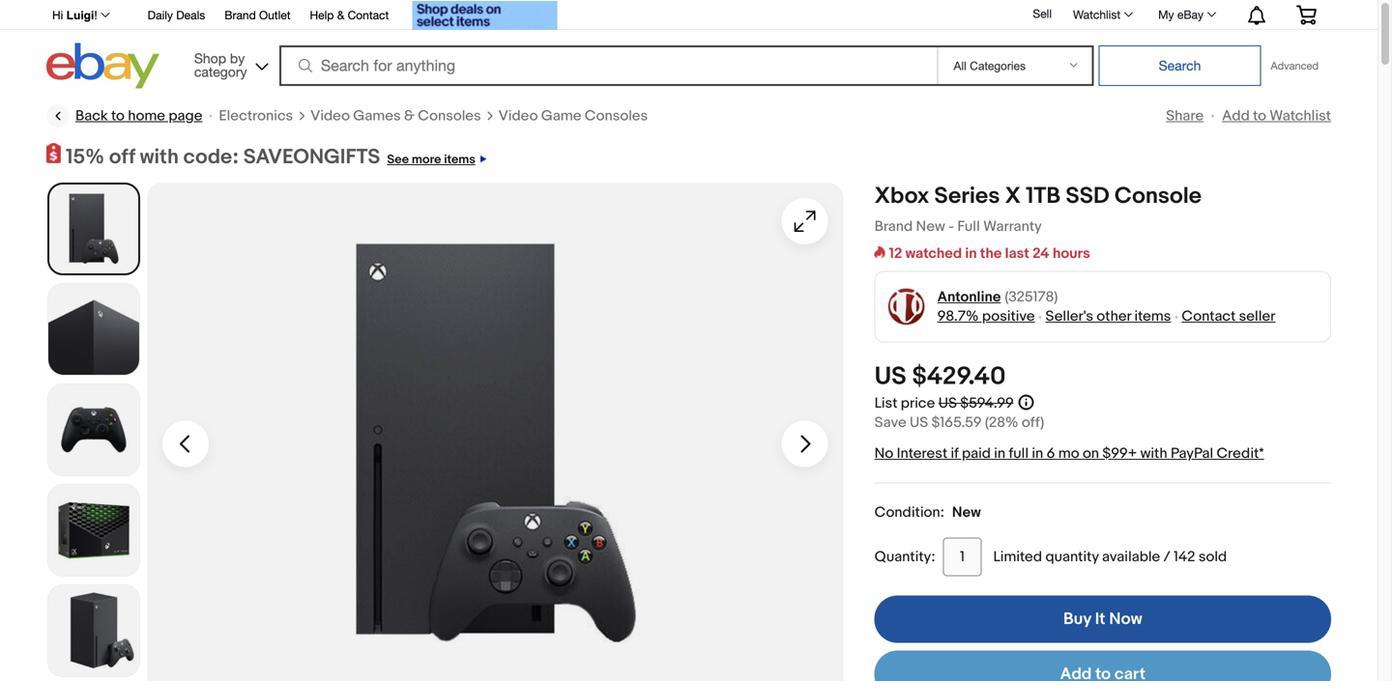 Task type: locate. For each thing, give the bounding box(es) containing it.
with right off
[[140, 145, 179, 170]]

1 vertical spatial contact
[[1182, 308, 1236, 325]]

last
[[1005, 245, 1029, 263]]

video for video games & consoles
[[310, 107, 350, 125]]

help & contact link
[[310, 5, 389, 27]]

consoles down search for anything text field
[[585, 107, 648, 125]]

video
[[310, 107, 350, 125], [499, 107, 538, 125]]

1 horizontal spatial us
[[910, 414, 928, 432]]

us up list
[[875, 362, 907, 392]]

list price us $594.99
[[875, 395, 1013, 412]]

available
[[1102, 549, 1160, 566]]

&
[[337, 8, 344, 22], [404, 107, 415, 125]]

watchlist
[[1073, 8, 1121, 21], [1270, 107, 1331, 125]]

1 vertical spatial &
[[404, 107, 415, 125]]

seller's other items link
[[1046, 308, 1171, 325]]

0 horizontal spatial with
[[140, 145, 179, 170]]

1 to from the left
[[111, 107, 125, 125]]

1 horizontal spatial items
[[1135, 308, 1171, 325]]

video left game
[[499, 107, 538, 125]]

contact seller
[[1182, 308, 1275, 325]]

in
[[965, 245, 977, 263], [994, 445, 1006, 463], [1032, 445, 1043, 463]]

antonline link
[[937, 288, 1001, 307]]

us up $165.59
[[938, 395, 957, 412]]

0 horizontal spatial new
[[916, 218, 945, 235]]

my ebay
[[1158, 8, 1204, 21]]

shop by category button
[[185, 43, 272, 85]]

0 horizontal spatial video
[[310, 107, 350, 125]]

new left "-"
[[916, 218, 945, 235]]

98.7% positive link
[[937, 308, 1035, 325]]

0 horizontal spatial us
[[875, 362, 907, 392]]

0 vertical spatial us
[[875, 362, 907, 392]]

code:
[[183, 145, 239, 170]]

$594.99
[[960, 395, 1013, 412]]

with
[[140, 145, 179, 170], [1140, 445, 1167, 463]]

items for see more items
[[444, 152, 475, 167]]

buy
[[1063, 610, 1091, 630]]

1 video from the left
[[310, 107, 350, 125]]

video for video game consoles
[[499, 107, 538, 125]]

category
[[194, 64, 247, 80]]

1 horizontal spatial new
[[952, 504, 981, 522]]

limited
[[993, 549, 1042, 566]]

& right 'games'
[[404, 107, 415, 125]]

items right other
[[1135, 308, 1171, 325]]

brand up 12
[[875, 218, 913, 235]]

share
[[1166, 107, 1204, 125]]

warranty
[[983, 218, 1042, 235]]

0 horizontal spatial watchlist
[[1073, 8, 1121, 21]]

1 horizontal spatial to
[[1253, 107, 1266, 125]]

2 horizontal spatial in
[[1032, 445, 1043, 463]]

in left 6
[[1032, 445, 1043, 463]]

daily deals
[[148, 8, 205, 22]]

0 horizontal spatial contact
[[348, 8, 389, 22]]

items
[[444, 152, 475, 167], [1135, 308, 1171, 325]]

watchlist down the advanced
[[1270, 107, 1331, 125]]

1 vertical spatial us
[[938, 395, 957, 412]]

no interest if paid in full in 6 mo on $99+ with paypal credit* link
[[875, 445, 1264, 463]]

new up quantity: text field
[[952, 504, 981, 522]]

0 horizontal spatial &
[[337, 8, 344, 22]]

watchlist right sell
[[1073, 8, 1121, 21]]

1 horizontal spatial video
[[499, 107, 538, 125]]

0 vertical spatial items
[[444, 152, 475, 167]]

no
[[875, 445, 894, 463]]

your shopping cart image
[[1295, 5, 1318, 24]]

1 vertical spatial watchlist
[[1270, 107, 1331, 125]]

watchlist inside account navigation
[[1073, 8, 1121, 21]]

hours
[[1053, 245, 1090, 263]]

condition:
[[875, 504, 944, 522]]

contact right help
[[348, 8, 389, 22]]

in left full
[[994, 445, 1006, 463]]

1 vertical spatial items
[[1135, 308, 1171, 325]]

new inside xbox series x 1tb ssd console brand new - full warranty
[[916, 218, 945, 235]]

now
[[1109, 610, 1142, 630]]

credit*
[[1217, 445, 1264, 463]]

to for add
[[1253, 107, 1266, 125]]

contact seller link
[[1182, 308, 1275, 325]]

consoles
[[418, 107, 481, 125], [585, 107, 648, 125]]

us down "price"
[[910, 414, 928, 432]]

2 vertical spatial us
[[910, 414, 928, 432]]

2 video from the left
[[499, 107, 538, 125]]

0 vertical spatial watchlist
[[1073, 8, 1121, 21]]

xbox series x 1tb ssd console - picture 1 of 6 image
[[147, 183, 844, 682]]

antonline image
[[887, 287, 926, 327]]

ssd
[[1066, 183, 1110, 210]]

contact left the seller
[[1182, 308, 1236, 325]]

full
[[1009, 445, 1029, 463]]

on
[[1083, 445, 1099, 463]]

limited quantity available / 142 sold
[[993, 549, 1227, 566]]

to right back
[[111, 107, 125, 125]]

None submit
[[1099, 45, 1261, 86]]

by
[[230, 50, 245, 66]]

to right add
[[1253, 107, 1266, 125]]

& right help
[[337, 8, 344, 22]]

picture 2 of 6 image
[[48, 284, 139, 375]]

1 consoles from the left
[[418, 107, 481, 125]]

us
[[875, 362, 907, 392], [938, 395, 957, 412], [910, 414, 928, 432]]

new inside condition: new
[[952, 504, 981, 522]]

0 horizontal spatial to
[[111, 107, 125, 125]]

with right $99+
[[1140, 445, 1167, 463]]

items right more
[[444, 152, 475, 167]]

0 horizontal spatial brand
[[225, 8, 256, 22]]

1 horizontal spatial watchlist
[[1270, 107, 1331, 125]]

in left the
[[965, 245, 977, 263]]

account navigation
[[42, 0, 1331, 32]]

shop
[[194, 50, 226, 66]]

$429.40
[[912, 362, 1006, 392]]

(28%
[[985, 414, 1019, 432]]

brand left outlet
[[225, 8, 256, 22]]

it
[[1095, 610, 1106, 630]]

1 vertical spatial with
[[1140, 445, 1167, 463]]

more
[[412, 152, 441, 167]]

0 vertical spatial new
[[916, 218, 945, 235]]

new
[[916, 218, 945, 235], [952, 504, 981, 522]]

2 horizontal spatial us
[[938, 395, 957, 412]]

video up the saveongifts
[[310, 107, 350, 125]]

1 horizontal spatial consoles
[[585, 107, 648, 125]]

interest
[[897, 445, 948, 463]]

quantity:
[[875, 549, 935, 566]]

1 horizontal spatial brand
[[875, 218, 913, 235]]

seller's other items
[[1046, 308, 1171, 325]]

buy it now
[[1063, 610, 1142, 630]]

0 horizontal spatial consoles
[[418, 107, 481, 125]]

ebay
[[1177, 8, 1204, 21]]

contact
[[348, 8, 389, 22], [1182, 308, 1236, 325]]

back
[[75, 107, 108, 125]]

0 horizontal spatial items
[[444, 152, 475, 167]]

1 vertical spatial brand
[[875, 218, 913, 235]]

full
[[957, 218, 980, 235]]

0 vertical spatial contact
[[348, 8, 389, 22]]

seller's
[[1046, 308, 1093, 325]]

shop by category
[[194, 50, 247, 80]]

daily
[[148, 8, 173, 22]]

0 vertical spatial brand
[[225, 8, 256, 22]]

15%
[[66, 145, 104, 170]]

1 vertical spatial new
[[952, 504, 981, 522]]

video games & consoles
[[310, 107, 481, 125]]

games
[[353, 107, 401, 125]]

series
[[934, 183, 1000, 210]]

no interest if paid in full in 6 mo on $99+ with paypal credit*
[[875, 445, 1264, 463]]

consoles up the see more items link
[[418, 107, 481, 125]]

1 horizontal spatial &
[[404, 107, 415, 125]]

brand inside xbox series x 1tb ssd console brand new - full warranty
[[875, 218, 913, 235]]

picture 3 of 6 image
[[48, 385, 139, 476]]

the
[[980, 245, 1002, 263]]

!
[[94, 9, 97, 22]]

2 to from the left
[[1253, 107, 1266, 125]]

0 vertical spatial &
[[337, 8, 344, 22]]



Task type: describe. For each thing, give the bounding box(es) containing it.
shop by category banner
[[42, 0, 1331, 94]]

sell
[[1033, 7, 1052, 20]]

home
[[128, 107, 165, 125]]

Quantity: text field
[[943, 538, 982, 577]]

back to home page
[[75, 107, 202, 125]]

watched
[[906, 245, 962, 263]]

outlet
[[259, 8, 290, 22]]

my ebay link
[[1148, 3, 1225, 26]]

2 consoles from the left
[[585, 107, 648, 125]]

xbox series x 1tb ssd console brand new - full warranty
[[875, 183, 1202, 235]]

us $429.40
[[875, 362, 1006, 392]]

mo
[[1058, 445, 1079, 463]]

picture 1 of 6 image
[[49, 185, 138, 274]]

other
[[1097, 308, 1131, 325]]

buy it now link
[[875, 596, 1331, 644]]

luigi
[[66, 9, 94, 22]]

off
[[109, 145, 135, 170]]

none submit inside shop by category 'banner'
[[1099, 45, 1261, 86]]

brand inside account navigation
[[225, 8, 256, 22]]

to for back
[[111, 107, 125, 125]]

picture 5 of 6 image
[[48, 586, 139, 677]]

seller
[[1239, 308, 1275, 325]]

/
[[1164, 549, 1171, 566]]

paid
[[962, 445, 991, 463]]

deals
[[176, 8, 205, 22]]

& inside 'link'
[[337, 8, 344, 22]]

-
[[949, 218, 954, 235]]

if
[[951, 445, 959, 463]]

console
[[1115, 183, 1202, 210]]

12
[[889, 245, 902, 263]]

advanced
[[1271, 59, 1319, 72]]

daily deals link
[[148, 5, 205, 27]]

$99+
[[1102, 445, 1137, 463]]

contact inside the help & contact 'link'
[[348, 8, 389, 22]]

6
[[1047, 445, 1055, 463]]

$165.59
[[931, 414, 982, 432]]

12 watched in the last 24 hours
[[889, 245, 1090, 263]]

142
[[1174, 549, 1195, 566]]

help & contact
[[310, 8, 389, 22]]

items for seller's other items
[[1135, 308, 1171, 325]]

paypal
[[1171, 445, 1213, 463]]

see more items
[[387, 152, 475, 167]]

watchlist link
[[1062, 3, 1142, 26]]

save
[[875, 414, 906, 432]]

brand outlet
[[225, 8, 290, 22]]

1 horizontal spatial with
[[1140, 445, 1167, 463]]

sell link
[[1024, 7, 1061, 20]]

electronics link
[[219, 106, 293, 126]]

video game consoles link
[[499, 106, 648, 126]]

0 vertical spatial with
[[140, 145, 179, 170]]

Search for anything text field
[[282, 47, 933, 84]]

see more items link
[[380, 145, 486, 170]]

15% off with code: saveongifts
[[66, 145, 380, 170]]

1tb
[[1026, 183, 1061, 210]]

saveongifts
[[243, 145, 380, 170]]

picture 4 of 6 image
[[48, 485, 139, 576]]

get an extra 15% off image
[[412, 1, 557, 30]]

1 horizontal spatial contact
[[1182, 308, 1236, 325]]

video games & consoles link
[[310, 106, 481, 126]]

condition: new
[[875, 504, 981, 522]]

page
[[169, 107, 202, 125]]

electronics
[[219, 107, 293, 125]]

off)
[[1022, 414, 1044, 432]]

hi luigi !
[[52, 9, 97, 22]]

x
[[1005, 183, 1021, 210]]

back to home page link
[[46, 104, 202, 128]]

advanced link
[[1261, 46, 1328, 85]]

game
[[541, 107, 581, 125]]

98.7% positive
[[937, 308, 1035, 325]]

price
[[901, 395, 935, 412]]

xbox
[[875, 183, 929, 210]]

see
[[387, 152, 409, 167]]

98.7%
[[937, 308, 979, 325]]

brand outlet link
[[225, 5, 290, 27]]

sold
[[1199, 549, 1227, 566]]

(325178)
[[1005, 289, 1058, 306]]

1 horizontal spatial in
[[994, 445, 1006, 463]]

add to watchlist link
[[1222, 107, 1331, 125]]

positive
[[982, 308, 1035, 325]]

add to watchlist
[[1222, 107, 1331, 125]]

my
[[1158, 8, 1174, 21]]

0 horizontal spatial in
[[965, 245, 977, 263]]

share button
[[1166, 107, 1204, 125]]

antonline
[[937, 289, 1001, 306]]

24
[[1033, 245, 1050, 263]]

quantity
[[1046, 549, 1099, 566]]



Task type: vqa. For each thing, say whether or not it's contained in the screenshot.
$29.99 buy it now +$8.50 shipping 20 mi from 93654
no



